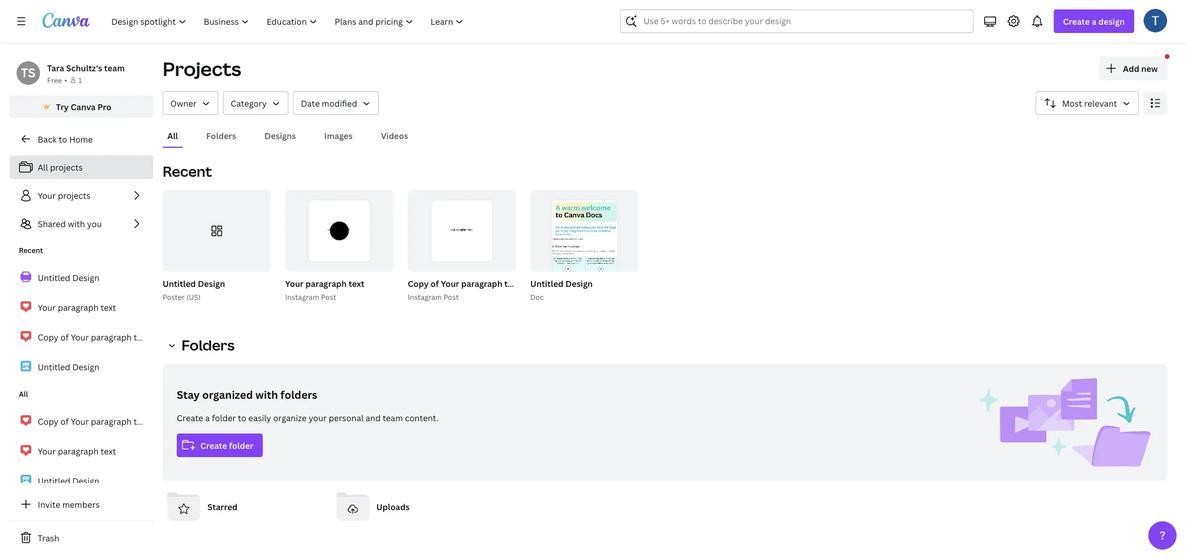 Task type: describe. For each thing, give the bounding box(es) containing it.
starred link
[[163, 486, 322, 528]]

try canva pro button
[[9, 95, 153, 118]]

0 horizontal spatial 1
[[78, 75, 82, 85]]

2 untitled design from the top
[[38, 361, 99, 373]]

1 for your
[[366, 258, 370, 266]]

folders button
[[202, 124, 241, 147]]

add
[[1123, 63, 1140, 74]]

add new
[[1123, 63, 1158, 74]]

your paragraph text for of
[[38, 446, 116, 457]]

Owner button
[[163, 91, 218, 115]]

copy of your paragraph text instagram post
[[408, 278, 520, 302]]

images
[[324, 130, 353, 141]]

uploads link
[[332, 486, 491, 528]]

schultz's
[[66, 62, 102, 73]]

Search search field
[[644, 10, 950, 32]]

shared
[[38, 218, 66, 230]]

designs button
[[260, 124, 301, 147]]

date modified
[[301, 98, 357, 109]]

3 untitled design from the top
[[38, 475, 99, 487]]

designs
[[265, 130, 296, 141]]

try canva pro
[[56, 101, 111, 112]]

tara schultz's team image
[[17, 61, 40, 85]]

trash
[[38, 532, 59, 544]]

design inside the untitled design doc
[[566, 278, 593, 289]]

try
[[56, 101, 69, 112]]

pro
[[98, 101, 111, 112]]

invite members button
[[9, 493, 153, 516]]

untitled inside untitled design poster (us)
[[163, 278, 196, 289]]

all projects link
[[9, 156, 153, 179]]

2 for copy of your paragraph text
[[505, 258, 508, 266]]

2 for your paragraph text
[[382, 258, 386, 266]]

trash link
[[9, 526, 153, 550]]

list containing all projects
[[9, 156, 153, 236]]

Date modified button
[[293, 91, 379, 115]]

your paragraph text for design
[[38, 302, 116, 313]]

date
[[301, 98, 320, 109]]

create folder
[[200, 440, 253, 451]]

projects
[[163, 56, 241, 82]]

videos button
[[376, 124, 413, 147]]

folders button
[[163, 334, 242, 357]]

your
[[309, 412, 327, 423]]

of inside copy of your paragraph text instagram post
[[431, 278, 439, 289]]

your inside your paragraph text instagram post
[[285, 278, 304, 289]]

1 horizontal spatial recent
[[163, 162, 212, 181]]

and
[[366, 412, 381, 423]]

most
[[1062, 98, 1082, 109]]

untitled design poster (us)
[[163, 278, 225, 302]]

untitled for 1st untitled design link
[[38, 272, 70, 283]]

1 vertical spatial copy
[[38, 332, 58, 343]]

folder inside button
[[229, 440, 253, 451]]

Category button
[[223, 91, 289, 115]]

shared with you link
[[9, 212, 153, 236]]

new
[[1141, 63, 1158, 74]]

2 untitled design link from the top
[[9, 354, 153, 380]]

a for folder
[[205, 412, 210, 423]]

images button
[[320, 124, 357, 147]]

personal
[[329, 412, 364, 423]]

all for all 'button'
[[167, 130, 178, 141]]

top level navigation element
[[104, 9, 473, 33]]

tara schultz image
[[1144, 9, 1167, 32]]

create for create a folder to easily organize your personal and team content.
[[177, 412, 203, 423]]

create for create a design
[[1063, 16, 1090, 27]]

back to home
[[38, 133, 93, 145]]

1 copy of your paragraph text from the top
[[38, 332, 149, 343]]

instagram inside your paragraph text instagram post
[[285, 292, 319, 302]]

free •
[[47, 75, 67, 85]]

organized
[[202, 387, 253, 402]]

poster
[[163, 292, 185, 302]]

text inside copy of your paragraph text instagram post
[[504, 278, 520, 289]]

back to home link
[[9, 127, 153, 151]]

2 copy of your paragraph text link from the top
[[9, 409, 153, 434]]

copy of your paragraph text button
[[408, 276, 520, 291]]

post inside your paragraph text instagram post
[[321, 292, 336, 302]]

your inside copy of your paragraph text instagram post
[[441, 278, 459, 289]]

text inside your paragraph text instagram post
[[349, 278, 364, 289]]

home
[[69, 133, 93, 145]]

you
[[87, 218, 102, 230]]

relevant
[[1084, 98, 1117, 109]]

Sort by button
[[1036, 91, 1139, 115]]

1 horizontal spatial with
[[255, 387, 278, 402]]

projects for all projects
[[50, 162, 83, 173]]

untitled design button for untitled design doc
[[530, 276, 593, 291]]



Task type: locate. For each thing, give the bounding box(es) containing it.
1 vertical spatial your paragraph text link
[[9, 439, 153, 464]]

a inside dropdown button
[[1092, 16, 1097, 27]]

create left design
[[1063, 16, 1090, 27]]

2 horizontal spatial all
[[167, 130, 178, 141]]

uploads
[[376, 501, 410, 512]]

paragraph
[[306, 278, 347, 289], [461, 278, 502, 289], [58, 302, 99, 313], [91, 332, 132, 343], [91, 416, 132, 427], [58, 446, 99, 457]]

2 copy of your paragraph text from the top
[[38, 416, 149, 427]]

starred
[[207, 501, 238, 512]]

1 horizontal spatial untitled design button
[[530, 276, 593, 291]]

1 horizontal spatial all
[[38, 162, 48, 173]]

0 vertical spatial to
[[59, 133, 67, 145]]

easily
[[248, 412, 271, 423]]

create inside dropdown button
[[1063, 16, 1090, 27]]

1 vertical spatial to
[[238, 412, 246, 423]]

with inside shared with you link
[[68, 218, 85, 230]]

post inside copy of your paragraph text instagram post
[[444, 292, 459, 302]]

folders down (us)
[[182, 336, 235, 355]]

create folder button
[[177, 434, 263, 457]]

copy of your paragraph text link
[[9, 325, 153, 350], [9, 409, 153, 434]]

team right schultz's
[[104, 62, 125, 73]]

1 vertical spatial your paragraph text
[[38, 446, 116, 457]]

0 horizontal spatial untitled design button
[[163, 276, 225, 291]]

create
[[1063, 16, 1090, 27], [177, 412, 203, 423], [200, 440, 227, 451]]

organize
[[273, 412, 307, 423]]

content.
[[405, 412, 439, 423]]

all for all projects
[[38, 162, 48, 173]]

2 1 of 2 from the left
[[489, 258, 508, 266]]

2 horizontal spatial 1
[[489, 258, 492, 266]]

create a design button
[[1054, 9, 1134, 33]]

doc
[[530, 292, 544, 302]]

1 horizontal spatial 1 of 2
[[489, 258, 508, 266]]

1 1 of 2 from the left
[[366, 258, 386, 266]]

recent down shared
[[19, 245, 43, 255]]

free
[[47, 75, 62, 85]]

2 your paragraph text from the top
[[38, 446, 116, 457]]

design inside untitled design poster (us)
[[198, 278, 225, 289]]

1 your paragraph text from the top
[[38, 302, 116, 313]]

members
[[62, 499, 100, 510]]

to right back
[[59, 133, 67, 145]]

2 post from the left
[[444, 292, 459, 302]]

untitled design
[[38, 272, 99, 283], [38, 361, 99, 373], [38, 475, 99, 487]]

0 vertical spatial copy of your paragraph text link
[[9, 325, 153, 350]]

untitled design link
[[9, 265, 153, 290], [9, 354, 153, 380], [9, 468, 153, 494]]

1 of 2 for your paragraph text
[[366, 258, 386, 266]]

2 vertical spatial all
[[19, 389, 28, 399]]

shared with you
[[38, 218, 102, 230]]

a left design
[[1092, 16, 1097, 27]]

1 for copy
[[489, 258, 492, 266]]

2 2 from the left
[[505, 258, 508, 266]]

copy inside copy of your paragraph text instagram post
[[408, 278, 429, 289]]

create inside button
[[200, 440, 227, 451]]

add new button
[[1100, 57, 1167, 80]]

paragraph inside copy of your paragraph text instagram post
[[461, 278, 502, 289]]

create for create folder
[[200, 440, 227, 451]]

0 horizontal spatial a
[[205, 412, 210, 423]]

your
[[38, 190, 56, 201], [285, 278, 304, 289], [441, 278, 459, 289], [38, 302, 56, 313], [71, 332, 89, 343], [71, 416, 89, 427], [38, 446, 56, 457]]

2 list from the top
[[9, 265, 153, 380]]

2 vertical spatial untitled design
[[38, 475, 99, 487]]

2 vertical spatial untitled design link
[[9, 468, 153, 494]]

all projects
[[38, 162, 83, 173]]

invite members
[[38, 499, 100, 510]]

with
[[68, 218, 85, 230], [255, 387, 278, 402]]

0 vertical spatial your paragraph text link
[[9, 295, 153, 320]]

folder down organized
[[212, 412, 236, 423]]

copy
[[408, 278, 429, 289], [38, 332, 58, 343], [38, 416, 58, 427]]

untitled for 1st untitled design link from the bottom of the page
[[38, 475, 70, 487]]

projects up the shared with you
[[58, 190, 91, 201]]

your projects
[[38, 190, 91, 201]]

folders
[[281, 387, 317, 402]]

modified
[[322, 98, 357, 109]]

1 vertical spatial all
[[38, 162, 48, 173]]

1 horizontal spatial post
[[444, 292, 459, 302]]

paragraph inside your paragraph text instagram post
[[306, 278, 347, 289]]

1 vertical spatial folder
[[229, 440, 253, 451]]

•
[[64, 75, 67, 85]]

0 vertical spatial team
[[104, 62, 125, 73]]

most relevant
[[1062, 98, 1117, 109]]

with left the you
[[68, 218, 85, 230]]

0 vertical spatial create
[[1063, 16, 1090, 27]]

of
[[371, 258, 380, 266], [494, 258, 503, 266], [431, 278, 439, 289], [61, 332, 69, 343], [61, 416, 69, 427]]

untitled design button up (us)
[[163, 276, 225, 291]]

2 untitled design button from the left
[[530, 276, 593, 291]]

videos
[[381, 130, 408, 141]]

1 of 2 for copy of your paragraph text
[[489, 258, 508, 266]]

recent down all 'button'
[[163, 162, 212, 181]]

2 your paragraph text link from the top
[[9, 439, 153, 464]]

folders
[[206, 130, 236, 141], [182, 336, 235, 355]]

1 vertical spatial create
[[177, 412, 203, 423]]

0 vertical spatial untitled design
[[38, 272, 99, 283]]

1 2 from the left
[[382, 258, 386, 266]]

0 vertical spatial your paragraph text
[[38, 302, 116, 313]]

1 vertical spatial recent
[[19, 245, 43, 255]]

0 vertical spatial list
[[9, 156, 153, 236]]

1 copy of your paragraph text link from the top
[[9, 325, 153, 350]]

0 vertical spatial copy
[[408, 278, 429, 289]]

a
[[1092, 16, 1097, 27], [205, 412, 210, 423]]

1 horizontal spatial a
[[1092, 16, 1097, 27]]

recent
[[163, 162, 212, 181], [19, 245, 43, 255]]

1 vertical spatial untitled design
[[38, 361, 99, 373]]

2 vertical spatial list
[[9, 409, 153, 494]]

1 of 2
[[366, 258, 386, 266], [489, 258, 508, 266]]

instagram down your paragraph text button on the left of page
[[285, 292, 319, 302]]

1 instagram from the left
[[285, 292, 319, 302]]

untitled design doc
[[530, 278, 593, 302]]

1 vertical spatial projects
[[58, 190, 91, 201]]

1 vertical spatial with
[[255, 387, 278, 402]]

1 untitled design button from the left
[[163, 276, 225, 291]]

3 list from the top
[[9, 409, 153, 494]]

projects down back to home
[[50, 162, 83, 173]]

list containing copy of your paragraph text
[[9, 409, 153, 494]]

a for design
[[1092, 16, 1097, 27]]

to left easily
[[238, 412, 246, 423]]

post down copy of your paragraph text button
[[444, 292, 459, 302]]

tara schultz's team element
[[17, 61, 40, 85]]

1 vertical spatial list
[[9, 265, 153, 380]]

canva
[[71, 101, 96, 112]]

create a design
[[1063, 16, 1125, 27]]

1 vertical spatial copy of your paragraph text
[[38, 416, 149, 427]]

folder down easily
[[229, 440, 253, 451]]

invite
[[38, 499, 60, 510]]

0 horizontal spatial post
[[321, 292, 336, 302]]

instagram inside copy of your paragraph text instagram post
[[408, 292, 442, 302]]

0 horizontal spatial recent
[[19, 245, 43, 255]]

your paragraph text link for design
[[9, 295, 153, 320]]

1 vertical spatial untitled design link
[[9, 354, 153, 380]]

1 horizontal spatial instagram
[[408, 292, 442, 302]]

1 list from the top
[[9, 156, 153, 236]]

None search field
[[620, 9, 974, 33]]

design
[[1099, 16, 1125, 27]]

a up create folder button
[[205, 412, 210, 423]]

folders down the "category"
[[206, 130, 236, 141]]

back
[[38, 133, 57, 145]]

0 vertical spatial copy of your paragraph text
[[38, 332, 149, 343]]

0 vertical spatial with
[[68, 218, 85, 230]]

0 horizontal spatial team
[[104, 62, 125, 73]]

all inside 'button'
[[167, 130, 178, 141]]

projects for your projects
[[58, 190, 91, 201]]

1 horizontal spatial 1
[[366, 258, 370, 266]]

1
[[78, 75, 82, 85], [366, 258, 370, 266], [489, 258, 492, 266]]

0 horizontal spatial to
[[59, 133, 67, 145]]

post down your paragraph text button on the left of page
[[321, 292, 336, 302]]

folder
[[212, 412, 236, 423], [229, 440, 253, 451]]

3 untitled design link from the top
[[9, 468, 153, 494]]

stay organized with folders
[[177, 387, 317, 402]]

untitled design button
[[163, 276, 225, 291], [530, 276, 593, 291]]

0 vertical spatial projects
[[50, 162, 83, 173]]

0 horizontal spatial instagram
[[285, 292, 319, 302]]

untitled inside the untitled design doc
[[530, 278, 564, 289]]

0 horizontal spatial 1 of 2
[[366, 258, 386, 266]]

untitled
[[38, 272, 70, 283], [163, 278, 196, 289], [530, 278, 564, 289], [38, 361, 70, 373], [38, 475, 70, 487]]

instagram
[[285, 292, 319, 302], [408, 292, 442, 302]]

1 vertical spatial copy of your paragraph text link
[[9, 409, 153, 434]]

1 horizontal spatial 2
[[505, 258, 508, 266]]

create down organized
[[200, 440, 227, 451]]

your paragraph text button
[[285, 276, 364, 291]]

your paragraph text link for of
[[9, 439, 153, 464]]

1 horizontal spatial to
[[238, 412, 246, 423]]

1 vertical spatial a
[[205, 412, 210, 423]]

your paragraph text instagram post
[[285, 278, 364, 302]]

1 horizontal spatial team
[[383, 412, 403, 423]]

list
[[9, 156, 153, 236], [9, 265, 153, 380], [9, 409, 153, 494]]

your paragraph text
[[38, 302, 116, 313], [38, 446, 116, 457]]

0 horizontal spatial 2
[[382, 258, 386, 266]]

2 instagram from the left
[[408, 292, 442, 302]]

1 vertical spatial folders
[[182, 336, 235, 355]]

stay
[[177, 387, 200, 402]]

(us)
[[187, 292, 201, 302]]

your projects link
[[9, 184, 153, 207]]

create down stay on the left of the page
[[177, 412, 203, 423]]

1 vertical spatial team
[[383, 412, 403, 423]]

0 horizontal spatial all
[[19, 389, 28, 399]]

design
[[72, 272, 99, 283], [198, 278, 225, 289], [566, 278, 593, 289], [72, 361, 99, 373], [72, 475, 99, 487]]

0 vertical spatial untitled design link
[[9, 265, 153, 290]]

with up easily
[[255, 387, 278, 402]]

2 vertical spatial copy
[[38, 416, 58, 427]]

tara
[[47, 62, 64, 73]]

list containing untitled design
[[9, 265, 153, 380]]

1 untitled design from the top
[[38, 272, 99, 283]]

projects
[[50, 162, 83, 173], [58, 190, 91, 201]]

category
[[231, 98, 267, 109]]

untitled design button up "doc"
[[530, 276, 593, 291]]

untitled design button for untitled design poster (us)
[[163, 276, 225, 291]]

tara schultz's team
[[47, 62, 125, 73]]

1 your paragraph text link from the top
[[9, 295, 153, 320]]

1 untitled design link from the top
[[9, 265, 153, 290]]

copy of your paragraph text
[[38, 332, 149, 343], [38, 416, 149, 427]]

instagram down copy of your paragraph text button
[[408, 292, 442, 302]]

team
[[104, 62, 125, 73], [383, 412, 403, 423]]

0 vertical spatial folder
[[212, 412, 236, 423]]

team right the and
[[383, 412, 403, 423]]

all button
[[163, 124, 183, 147]]

2 vertical spatial create
[[200, 440, 227, 451]]

1 post from the left
[[321, 292, 336, 302]]

folders inside button
[[206, 130, 236, 141]]

owner
[[170, 98, 197, 109]]

all
[[167, 130, 178, 141], [38, 162, 48, 173], [19, 389, 28, 399]]

to
[[59, 133, 67, 145], [238, 412, 246, 423]]

0 horizontal spatial with
[[68, 218, 85, 230]]

to inside "back to home" link
[[59, 133, 67, 145]]

folders inside dropdown button
[[182, 336, 235, 355]]

0 vertical spatial a
[[1092, 16, 1097, 27]]

untitled for 2nd untitled design link from the bottom
[[38, 361, 70, 373]]

create a folder to easily organize your personal and team content.
[[177, 412, 439, 423]]

0 vertical spatial all
[[167, 130, 178, 141]]

0 vertical spatial recent
[[163, 162, 212, 181]]

0 vertical spatial folders
[[206, 130, 236, 141]]



Task type: vqa. For each thing, say whether or not it's contained in the screenshot.
Starred
yes



